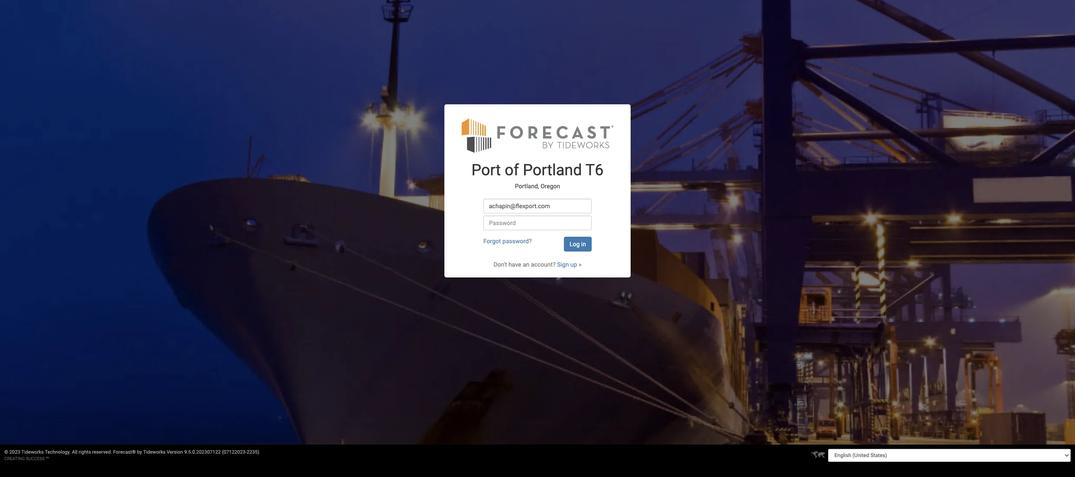 Task type: locate. For each thing, give the bounding box(es) containing it.
port of portland t6 portland, oregon
[[472, 161, 604, 190]]

log in button
[[564, 237, 592, 252]]

sign
[[557, 261, 569, 268]]

account?
[[531, 261, 556, 268]]

portland
[[523, 161, 582, 179]]

creating
[[4, 457, 25, 462]]

1 horizontal spatial tideworks
[[143, 450, 166, 455]]

2023
[[9, 450, 20, 455]]

Email or username text field
[[484, 199, 592, 214]]

an
[[523, 261, 530, 268]]

sign up » link
[[557, 261, 582, 268]]

by
[[137, 450, 142, 455]]

tideworks right by
[[143, 450, 166, 455]]

technology.
[[45, 450, 71, 455]]

1 tideworks from the left
[[21, 450, 44, 455]]

9.5.0.202307122
[[184, 450, 221, 455]]

of
[[505, 161, 519, 179]]

success
[[26, 457, 45, 462]]

0 horizontal spatial tideworks
[[21, 450, 44, 455]]

reserved.
[[92, 450, 112, 455]]

forgot
[[484, 238, 501, 245]]

tideworks up success on the bottom of page
[[21, 450, 44, 455]]

don't have an account? sign up »
[[494, 261, 582, 268]]

2235)
[[247, 450, 259, 455]]

tideworks
[[21, 450, 44, 455], [143, 450, 166, 455]]



Task type: vqa. For each thing, say whether or not it's contained in the screenshot.
9.5.0.202307122
yes



Task type: describe. For each thing, give the bounding box(es) containing it.
(07122023-
[[222, 450, 247, 455]]

forgot password? log in
[[484, 238, 586, 248]]

version
[[167, 450, 183, 455]]

all
[[72, 450, 77, 455]]

»
[[579, 261, 582, 268]]

©
[[4, 450, 8, 455]]

forgot password? link
[[484, 238, 532, 245]]

℠
[[46, 457, 49, 462]]

forecast® by tideworks image
[[462, 117, 614, 153]]

forecast®
[[113, 450, 136, 455]]

t6
[[586, 161, 604, 179]]

have
[[509, 261, 522, 268]]

portland,
[[515, 183, 539, 190]]

rights
[[79, 450, 91, 455]]

up
[[571, 261, 577, 268]]

2 tideworks from the left
[[143, 450, 166, 455]]

© 2023 tideworks technology. all rights reserved. forecast® by tideworks version 9.5.0.202307122 (07122023-2235) creating success ℠
[[4, 450, 259, 462]]

in
[[582, 241, 586, 248]]

log
[[570, 241, 580, 248]]

port
[[472, 161, 501, 179]]

Password password field
[[484, 216, 592, 230]]

password?
[[503, 238, 532, 245]]

don't
[[494, 261, 507, 268]]

oregon
[[541, 183, 560, 190]]



